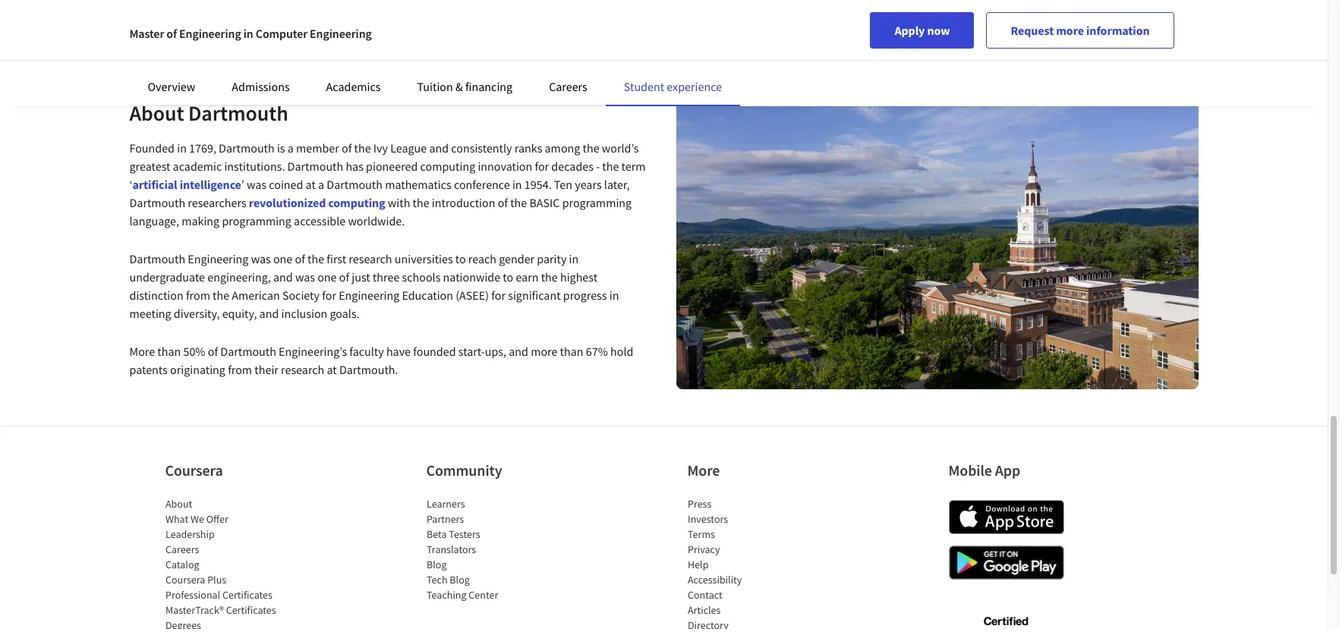 Task type: vqa. For each thing, say whether or not it's contained in the screenshot.
the Courses
no



Task type: locate. For each thing, give the bounding box(es) containing it.
beta testers link
[[426, 528, 480, 541]]

one up "society"
[[273, 251, 292, 266]]

and inside founded in 1769, dartmouth is a member of the ivy league and consistently ranks among the world's greatest academic institutions. dartmouth has pioneered computing innovation for decades - the term '
[[429, 140, 449, 155]]

1 horizontal spatial at
[[327, 362, 337, 377]]

to up nationwide
[[455, 251, 466, 266]]

was up engineering,
[[251, 251, 271, 266]]

1 vertical spatial at
[[327, 362, 337, 377]]

1 vertical spatial more
[[531, 344, 557, 359]]

in
[[243, 26, 253, 41], [177, 140, 187, 155], [512, 177, 522, 192], [569, 251, 579, 266], [609, 287, 619, 303]]

2 vertical spatial was
[[295, 269, 315, 284]]

more inside more than 50% of dartmouth engineering's faculty have founded start-ups, and more than 67% hold patents originating from their research at dartmouth.
[[531, 344, 557, 359]]

about link
[[165, 497, 192, 511]]

world's
[[602, 140, 639, 155]]

0 vertical spatial about
[[129, 99, 184, 126]]

research down the engineering's
[[281, 362, 324, 377]]

list for more
[[687, 497, 816, 629]]

dartmouth down the has
[[327, 177, 383, 192]]

blog link
[[426, 558, 446, 572]]

request more information button
[[986, 12, 1174, 49]]

and
[[429, 140, 449, 155], [273, 269, 293, 284], [259, 306, 279, 321], [509, 344, 528, 359]]

accessible
[[294, 213, 346, 228]]

2 list item from the left
[[687, 618, 816, 629]]

community
[[426, 461, 502, 480]]

1 list item from the left
[[165, 618, 294, 629]]

1 vertical spatial one
[[317, 269, 337, 284]]

american
[[232, 287, 280, 303]]

more right ups,
[[531, 344, 557, 359]]

certificates down professional certificates link at the left bottom of page
[[226, 604, 276, 617]]

1 vertical spatial a
[[318, 177, 324, 192]]

dartmouth engineering was one of the first research universities to reach gender parity in undergraduate engineering, and was one of just three schools nationwide to earn the highest distinction from the american society for engineering education (asee) for significant progress in meeting diversity, equity, and inclusion goals.
[[129, 251, 619, 321]]

the right -
[[602, 158, 619, 173]]

at
[[306, 177, 316, 192], [327, 362, 337, 377]]

institutions.
[[224, 158, 285, 173]]

list item down articles link on the bottom of the page
[[687, 618, 816, 629]]

2 list from the left
[[426, 497, 555, 603]]

greatest
[[129, 158, 170, 173]]

0 horizontal spatial one
[[273, 251, 292, 266]]

first
[[327, 251, 346, 266]]

a inside founded in 1769, dartmouth is a member of the ivy league and consistently ranks among the world's greatest academic institutions. dartmouth has pioneered computing innovation for decades - the term '
[[287, 140, 294, 155]]

and up "society"
[[273, 269, 293, 284]]

0 vertical spatial from
[[186, 287, 210, 303]]

list item down mastertrack® certificates link
[[165, 618, 294, 629]]

mobile
[[948, 461, 992, 480]]

in left 1954.
[[512, 177, 522, 192]]

logo of certified b corporation image
[[975, 608, 1037, 629]]

0 horizontal spatial careers
[[165, 543, 199, 557]]

of up the has
[[342, 140, 352, 155]]

0 horizontal spatial list item
[[165, 618, 294, 629]]

was inside ' was coined at a dartmouth mathematics conference in 1954. ten years later, dartmouth researchers
[[247, 177, 266, 192]]

at inside more than 50% of dartmouth engineering's faculty have founded start-ups, and more than 67% hold patents originating from their research at dartmouth.
[[327, 362, 337, 377]]

goals.
[[330, 306, 360, 321]]

0 vertical spatial to
[[455, 251, 466, 266]]

1 vertical spatial blog
[[449, 573, 469, 587]]

learners partners beta testers translators blog tech blog teaching center
[[426, 497, 498, 602]]

blog up teaching center link
[[449, 573, 469, 587]]

1 vertical spatial research
[[281, 362, 324, 377]]

of down conference
[[498, 195, 508, 210]]

0 horizontal spatial blog
[[426, 558, 446, 572]]

0 horizontal spatial more
[[129, 344, 155, 359]]

more up press link on the right of the page
[[687, 461, 720, 480]]

the left ivy
[[354, 140, 371, 155]]

0 vertical spatial was
[[247, 177, 266, 192]]

schools
[[402, 269, 441, 284]]

about down 'overview'
[[129, 99, 184, 126]]

in inside founded in 1769, dartmouth is a member of the ivy league and consistently ranks among the world's greatest academic institutions. dartmouth has pioneered computing innovation for decades - the term '
[[177, 140, 187, 155]]

list containing press
[[687, 497, 816, 629]]

research inside dartmouth engineering was one of the first research universities to reach gender parity in undergraduate engineering, and was one of just three schools nationwide to earn the highest distinction from the american society for engineering education (asee) for significant progress in meeting diversity, equity, and inclusion goals.
[[349, 251, 392, 266]]

at down the engineering's
[[327, 362, 337, 377]]

from inside more than 50% of dartmouth engineering's faculty have founded start-ups, and more than 67% hold patents originating from their research at dartmouth.
[[228, 362, 252, 377]]

with
[[388, 195, 410, 210]]

press investors terms privacy help accessibility contact articles
[[687, 497, 742, 617]]

1 horizontal spatial from
[[228, 362, 252, 377]]

decades
[[551, 158, 594, 173]]

0 vertical spatial careers link
[[549, 79, 587, 94]]

is
[[277, 140, 285, 155]]

careers up catalog
[[165, 543, 199, 557]]

investors link
[[687, 513, 728, 526]]

overview link
[[148, 79, 195, 94]]

has
[[346, 158, 364, 173]]

programming
[[562, 195, 632, 210], [222, 213, 291, 228]]

0 vertical spatial blog
[[426, 558, 446, 572]]

0 vertical spatial programming
[[562, 195, 632, 210]]

basic
[[529, 195, 560, 210]]

research up just at the top of the page
[[349, 251, 392, 266]]

a up the revolutionized computing
[[318, 177, 324, 192]]

programming down years
[[562, 195, 632, 210]]

1 vertical spatial careers
[[165, 543, 199, 557]]

master
[[129, 26, 164, 41]]

1 horizontal spatial one
[[317, 269, 337, 284]]

information
[[1086, 23, 1150, 38]]

just
[[352, 269, 370, 284]]

1 vertical spatial coursera
[[165, 573, 205, 587]]

1769,
[[189, 140, 216, 155]]

computing up mathematics
[[420, 158, 475, 173]]

the down engineering,
[[213, 287, 229, 303]]

of inside founded in 1769, dartmouth is a member of the ivy league and consistently ranks among the world's greatest academic institutions. dartmouth has pioneered computing innovation for decades - the term '
[[342, 140, 352, 155]]

coursera down catalog link
[[165, 573, 205, 587]]

than left the 50%
[[157, 344, 181, 359]]

was up "society"
[[295, 269, 315, 284]]

1 horizontal spatial more
[[687, 461, 720, 480]]

for up goals.
[[322, 287, 336, 303]]

1 horizontal spatial to
[[503, 269, 513, 284]]

to
[[455, 251, 466, 266], [503, 269, 513, 284]]

coursera up about link
[[165, 461, 223, 480]]

translators
[[426, 543, 476, 557]]

1 vertical spatial from
[[228, 362, 252, 377]]

three
[[373, 269, 400, 284]]

about inside about what we offer leadership careers catalog coursera plus professional certificates mastertrack® certificates
[[165, 497, 192, 511]]

careers up the among
[[549, 79, 587, 94]]

(asee)
[[456, 287, 489, 303]]

translators link
[[426, 543, 476, 557]]

1 horizontal spatial more
[[1056, 23, 1084, 38]]

and inside more than 50% of dartmouth engineering's faculty have founded start-ups, and more than 67% hold patents originating from their research at dartmouth.
[[509, 344, 528, 359]]

for right (asee)
[[491, 287, 506, 303]]

in left 1769,
[[177, 140, 187, 155]]

more
[[129, 344, 155, 359], [687, 461, 720, 480]]

0 horizontal spatial more
[[531, 344, 557, 359]]

list
[[165, 497, 294, 629], [426, 497, 555, 603], [687, 497, 816, 629]]

1 vertical spatial programming
[[222, 213, 291, 228]]

computer
[[256, 26, 307, 41]]

learners
[[426, 497, 465, 511]]

artificial
[[132, 177, 177, 192]]

ranks
[[514, 140, 542, 155]]

0 horizontal spatial from
[[186, 287, 210, 303]]

list containing learners
[[426, 497, 555, 603]]

dartmouth up undergraduate
[[129, 251, 185, 266]]

list containing about
[[165, 497, 294, 629]]

computing
[[420, 158, 475, 173], [328, 195, 385, 210]]

pioneered
[[366, 158, 418, 173]]

teaching center link
[[426, 588, 498, 602]]

years
[[575, 177, 602, 192]]

programming down revolutionized
[[222, 213, 291, 228]]

0 vertical spatial at
[[306, 177, 316, 192]]

0 horizontal spatial list
[[165, 497, 294, 629]]

league
[[390, 140, 427, 155]]

about
[[129, 99, 184, 126], [165, 497, 192, 511]]

experience
[[667, 79, 722, 94]]

1 horizontal spatial careers
[[549, 79, 587, 94]]

more
[[1056, 23, 1084, 38], [531, 344, 557, 359]]

1 vertical spatial careers link
[[165, 543, 199, 557]]

1 horizontal spatial list
[[426, 497, 555, 603]]

about dartmouth
[[129, 99, 288, 126]]

partners
[[426, 513, 464, 526]]

3 list from the left
[[687, 497, 816, 629]]

engineering
[[179, 26, 241, 41], [310, 26, 372, 41], [188, 251, 249, 266], [339, 287, 399, 303]]

0 horizontal spatial programming
[[222, 213, 291, 228]]

the left the basic
[[510, 195, 527, 210]]

of right the 50%
[[208, 344, 218, 359]]

2 horizontal spatial list
[[687, 497, 816, 629]]

1 horizontal spatial careers link
[[549, 79, 587, 94]]

1 horizontal spatial computing
[[420, 158, 475, 173]]

a right is
[[287, 140, 294, 155]]

1954.
[[524, 177, 552, 192]]

blog up tech
[[426, 558, 446, 572]]

0 vertical spatial more
[[129, 344, 155, 359]]

0 vertical spatial computing
[[420, 158, 475, 173]]

0 horizontal spatial than
[[157, 344, 181, 359]]

1 vertical spatial more
[[687, 461, 720, 480]]

was right "'"
[[247, 177, 266, 192]]

certificates up mastertrack® certificates link
[[222, 588, 272, 602]]

more inside more than 50% of dartmouth engineering's faculty have founded start-ups, and more than 67% hold patents originating from their research at dartmouth.
[[129, 344, 155, 359]]

universities
[[395, 251, 453, 266]]

a
[[287, 140, 294, 155], [318, 177, 324, 192]]

download on the app store image
[[948, 500, 1064, 535]]

0 vertical spatial more
[[1056, 23, 1084, 38]]

plus
[[207, 573, 226, 587]]

more inside "button"
[[1056, 23, 1084, 38]]

0 vertical spatial research
[[349, 251, 392, 266]]

2 horizontal spatial for
[[535, 158, 549, 173]]

0 horizontal spatial at
[[306, 177, 316, 192]]

overview
[[148, 79, 195, 94]]

about up what
[[165, 497, 192, 511]]

with the introduction of the basic programming language, making programming accessible worldwide.
[[129, 195, 632, 228]]

for up 1954.
[[535, 158, 549, 173]]

0 horizontal spatial careers link
[[165, 543, 199, 557]]

'
[[241, 177, 244, 192]]

from up diversity,
[[186, 287, 210, 303]]

careers link up catalog
[[165, 543, 199, 557]]

engineering down just at the top of the page
[[339, 287, 399, 303]]

and right league
[[429, 140, 449, 155]]

to left earn
[[503, 269, 513, 284]]

get it on google play image
[[948, 546, 1064, 580]]

2 than from the left
[[560, 344, 583, 359]]

1 vertical spatial about
[[165, 497, 192, 511]]

research
[[349, 251, 392, 266], [281, 362, 324, 377]]

0 vertical spatial a
[[287, 140, 294, 155]]

1 horizontal spatial research
[[349, 251, 392, 266]]

computing inside founded in 1769, dartmouth is a member of the ivy league and consistently ranks among the world's greatest academic institutions. dartmouth has pioneered computing innovation for decades - the term '
[[420, 158, 475, 173]]

more up the patents
[[129, 344, 155, 359]]

financing
[[465, 79, 512, 94]]

careers link up the among
[[549, 79, 587, 94]]

more right request
[[1056, 23, 1084, 38]]

and down american
[[259, 306, 279, 321]]

and right ups,
[[509, 344, 528, 359]]

list item
[[165, 618, 294, 629], [687, 618, 816, 629]]

one down first
[[317, 269, 337, 284]]

about what we offer leadership careers catalog coursera plus professional certificates mastertrack® certificates
[[165, 497, 276, 617]]

0 vertical spatial certificates
[[222, 588, 272, 602]]

dartmouth up their
[[220, 344, 276, 359]]

engineering,
[[207, 269, 271, 284]]

dartmouth down member
[[287, 158, 343, 173]]

engineering right master
[[179, 26, 241, 41]]

originating
[[170, 362, 225, 377]]

we
[[190, 513, 204, 526]]

at inside ' was coined at a dartmouth mathematics conference in 1954. ten years later, dartmouth researchers
[[306, 177, 316, 192]]

1 horizontal spatial a
[[318, 177, 324, 192]]

1 horizontal spatial list item
[[687, 618, 816, 629]]

coursera
[[165, 461, 223, 480], [165, 573, 205, 587]]

the left first
[[307, 251, 324, 266]]

1 list from the left
[[165, 497, 294, 629]]

0 horizontal spatial research
[[281, 362, 324, 377]]

list for community
[[426, 497, 555, 603]]

0 horizontal spatial a
[[287, 140, 294, 155]]

0 vertical spatial coursera
[[165, 461, 223, 480]]

1 vertical spatial computing
[[328, 195, 385, 210]]

accessibility link
[[687, 573, 742, 587]]

at up the revolutionized computing
[[306, 177, 316, 192]]

innovation
[[478, 158, 532, 173]]

2 coursera from the top
[[165, 573, 205, 587]]

of up "society"
[[295, 251, 305, 266]]

from
[[186, 287, 210, 303], [228, 362, 252, 377]]

from left their
[[228, 362, 252, 377]]

conference
[[454, 177, 510, 192]]

more for more
[[687, 461, 720, 480]]

list item for more
[[687, 618, 816, 629]]

0 vertical spatial one
[[273, 251, 292, 266]]

1 horizontal spatial than
[[560, 344, 583, 359]]

accessibility
[[687, 573, 742, 587]]

1 vertical spatial to
[[503, 269, 513, 284]]

computing up worldwide.
[[328, 195, 385, 210]]

more for more than 50% of dartmouth engineering's faculty have founded start-ups, and more than 67% hold patents originating from their research at dartmouth.
[[129, 344, 155, 359]]

than left 67% in the bottom left of the page
[[560, 344, 583, 359]]



Task type: describe. For each thing, give the bounding box(es) containing it.
language,
[[129, 213, 179, 228]]

teaching
[[426, 588, 466, 602]]

revolutionized
[[249, 195, 326, 210]]

inclusion
[[281, 306, 327, 321]]

tuition & financing link
[[417, 79, 512, 94]]

dartmouth down admissions link
[[188, 99, 288, 126]]

academics
[[326, 79, 381, 94]]

partners link
[[426, 513, 464, 526]]

the down parity
[[541, 269, 558, 284]]

0 horizontal spatial computing
[[328, 195, 385, 210]]

from inside dartmouth engineering was one of the first research universities to reach gender parity in undergraduate engineering, and was one of just three schools nationwide to earn the highest distinction from the american society for engineering education (asee) for significant progress in meeting diversity, equity, and inclusion goals.
[[186, 287, 210, 303]]

1 than from the left
[[157, 344, 181, 359]]

equity,
[[222, 306, 257, 321]]

admissions link
[[232, 79, 290, 94]]

founded
[[413, 344, 456, 359]]

request
[[1011, 23, 1054, 38]]

&
[[455, 79, 463, 94]]

professional certificates link
[[165, 588, 272, 602]]

dartmouth.
[[339, 362, 398, 377]]

request more information
[[1011, 23, 1150, 38]]

1 vertical spatial certificates
[[226, 604, 276, 617]]

testers
[[448, 528, 480, 541]]

of left just at the top of the page
[[339, 269, 349, 284]]

dartmouth down artificial
[[129, 195, 185, 210]]

introduction
[[432, 195, 495, 210]]

reach
[[468, 251, 496, 266]]

offer
[[206, 513, 228, 526]]

-
[[596, 158, 600, 173]]

1 coursera from the top
[[165, 461, 223, 480]]

now
[[927, 23, 950, 38]]

of inside with the introduction of the basic programming language, making programming accessible worldwide.
[[498, 195, 508, 210]]

the down mathematics
[[413, 195, 429, 210]]

a inside ' was coined at a dartmouth mathematics conference in 1954. ten years later, dartmouth researchers
[[318, 177, 324, 192]]

mathematics
[[385, 177, 451, 192]]

founded
[[129, 140, 175, 155]]

of right master
[[167, 26, 177, 41]]

mastertrack® certificates link
[[165, 604, 276, 617]]

articles link
[[687, 604, 720, 617]]

in inside ' was coined at a dartmouth mathematics conference in 1954. ten years later, dartmouth researchers
[[512, 177, 522, 192]]

terms
[[687, 528, 715, 541]]

app
[[995, 461, 1020, 480]]

among
[[545, 140, 580, 155]]

distinction
[[129, 287, 183, 303]]

'
[[129, 177, 132, 192]]

about for about what we offer leadership careers catalog coursera plus professional certificates mastertrack® certificates
[[165, 497, 192, 511]]

what we offer link
[[165, 513, 228, 526]]

learners link
[[426, 497, 465, 511]]

of inside more than 50% of dartmouth engineering's faculty have founded start-ups, and more than 67% hold patents originating from their research at dartmouth.
[[208, 344, 218, 359]]

0 vertical spatial careers
[[549, 79, 587, 94]]

dartmouth inside dartmouth engineering was one of the first research universities to reach gender parity in undergraduate engineering, and was one of just three schools nationwide to earn the highest distinction from the american society for engineering education (asee) for significant progress in meeting diversity, equity, and inclusion goals.
[[129, 251, 185, 266]]

careers inside about what we offer leadership careers catalog coursera plus professional certificates mastertrack® certificates
[[165, 543, 199, 557]]

engineering's
[[279, 344, 347, 359]]

intelligence
[[180, 177, 241, 192]]

dartmouth up the institutions.
[[219, 140, 275, 155]]

50%
[[183, 344, 205, 359]]

worldwide.
[[348, 213, 405, 228]]

contact
[[687, 588, 722, 602]]

coursera inside about what we offer leadership careers catalog coursera plus professional certificates mastertrack® certificates
[[165, 573, 205, 587]]

the up -
[[583, 140, 599, 155]]

help
[[687, 558, 708, 572]]

terms link
[[687, 528, 715, 541]]

revolutionized computing
[[249, 195, 385, 210]]

engineering up academics link
[[310, 26, 372, 41]]

diversity,
[[174, 306, 220, 321]]

in left computer
[[243, 26, 253, 41]]

research inside more than 50% of dartmouth engineering's faculty have founded start-ups, and more than 67% hold patents originating from their research at dartmouth.
[[281, 362, 324, 377]]

0 horizontal spatial to
[[455, 251, 466, 266]]

in right progress
[[609, 287, 619, 303]]

in up highest
[[569, 251, 579, 266]]

artificial intelligence
[[132, 177, 241, 192]]

artificial intelligence link
[[132, 177, 241, 192]]

for inside founded in 1769, dartmouth is a member of the ivy league and consistently ranks among the world's greatest academic institutions. dartmouth has pioneered computing innovation for decades - the term '
[[535, 158, 549, 173]]

1 vertical spatial was
[[251, 251, 271, 266]]

help link
[[687, 558, 708, 572]]

1 horizontal spatial programming
[[562, 195, 632, 210]]

master of engineering in computer engineering
[[129, 26, 372, 41]]

about for about dartmouth
[[129, 99, 184, 126]]

tuition & financing
[[417, 79, 512, 94]]

student
[[624, 79, 664, 94]]

coursera plus link
[[165, 573, 226, 587]]

0 horizontal spatial for
[[322, 287, 336, 303]]

gender
[[499, 251, 535, 266]]

67%
[[586, 344, 608, 359]]

privacy
[[687, 543, 720, 557]]

more than 50% of dartmouth engineering's faculty have founded start-ups, and more than 67% hold patents originating from their research at dartmouth.
[[129, 344, 633, 377]]

leadership link
[[165, 528, 214, 541]]

researchers
[[188, 195, 246, 210]]

engineering up engineering,
[[188, 251, 249, 266]]

press link
[[687, 497, 711, 511]]

apply now button
[[870, 12, 974, 49]]

later,
[[604, 177, 630, 192]]

coined
[[269, 177, 303, 192]]

member
[[296, 140, 339, 155]]

parity
[[537, 251, 567, 266]]

ivy
[[373, 140, 388, 155]]

apply
[[895, 23, 925, 38]]

professional
[[165, 588, 220, 602]]

privacy link
[[687, 543, 720, 557]]

meeting
[[129, 306, 171, 321]]

tech blog link
[[426, 573, 469, 587]]

founded in 1769, dartmouth is a member of the ivy league and consistently ranks among the world's greatest academic institutions. dartmouth has pioneered computing innovation for decades - the term '
[[129, 140, 646, 192]]

list for coursera
[[165, 497, 294, 629]]

1 horizontal spatial blog
[[449, 573, 469, 587]]

making
[[182, 213, 220, 228]]

investors
[[687, 513, 728, 526]]

ups,
[[485, 344, 506, 359]]

1 horizontal spatial for
[[491, 287, 506, 303]]

beta
[[426, 528, 446, 541]]

progress
[[563, 287, 607, 303]]

academic
[[173, 158, 222, 173]]

student experience
[[624, 79, 722, 94]]

consistently
[[451, 140, 512, 155]]

' was coined at a dartmouth mathematics conference in 1954. ten years later, dartmouth researchers
[[129, 177, 630, 210]]

list item for coursera
[[165, 618, 294, 629]]

catalog
[[165, 558, 199, 572]]

leadership
[[165, 528, 214, 541]]

dartmouth inside more than 50% of dartmouth engineering's faculty have founded start-ups, and more than 67% hold patents originating from their research at dartmouth.
[[220, 344, 276, 359]]



